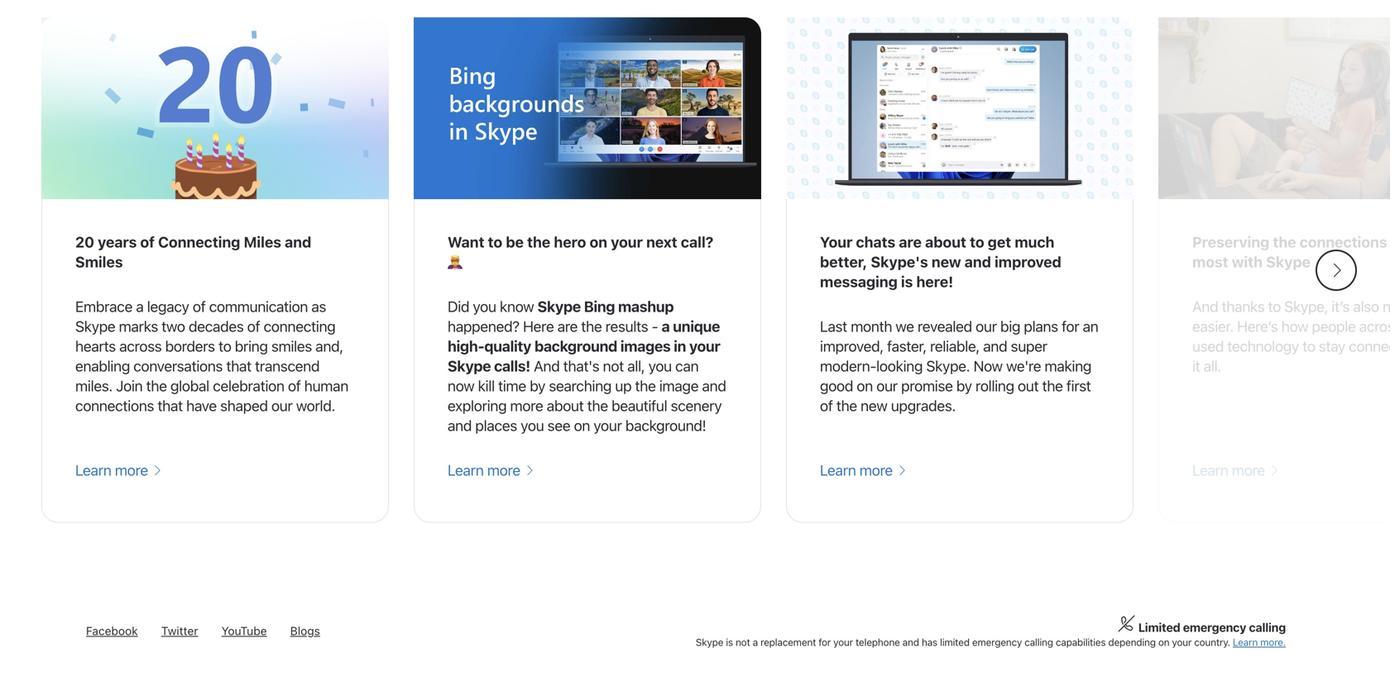 Task type: describe. For each thing, give the bounding box(es) containing it.
on inside and that's not all, you can now kill time by searching up the image and exploring more about the beautiful scenery and places you see on your background!
[[574, 417, 590, 435]]

picture of skype modern message chat with side bar. image
[[786, 18, 1134, 200]]

smiles
[[75, 253, 123, 271]]

on inside the last month we revealed our big plans for an improved, faster, reliable, and super modern-looking skype. now we're making good on our promise by rolling out the first of the new upgrades.
[[857, 377, 873, 395]]

marks
[[119, 318, 158, 336]]

background
[[535, 338, 617, 356]]

skype inside embrace a legacy of communication as skype marks two decades of connecting hearts across borders to bring smiles and, enabling conversations that transcend miles. join the global celebration of human connections that have shaped our world.
[[75, 318, 115, 336]]

0 horizontal spatial calling
[[1025, 637, 1053, 649]]

all,
[[627, 358, 645, 375]]

be
[[506, 234, 524, 251]]

exploring
[[448, 397, 507, 415]]

have
[[186, 397, 217, 415]]

now
[[974, 358, 1003, 375]]

the down 'good'
[[837, 397, 857, 415]]

twitter
[[161, 625, 198, 639]]

learn more for embrace a legacy of communication as skype marks two decades of connecting hearts across borders to bring smiles and, enabling conversations that transcend miles. join the global celebration of human connections that have shaped our world.
[[75, 462, 152, 480]]

and,
[[316, 338, 343, 356]]

global
[[170, 377, 209, 395]]

first
[[1067, 377, 1091, 395]]

smiles
[[271, 338, 312, 356]]

can
[[675, 358, 699, 375]]

the right out on the right of the page
[[1042, 377, 1063, 395]]

we
[[896, 318, 914, 336]]

learn for embrace a legacy of communication as skype marks two decades of connecting hearts across borders to bring smiles and, enabling conversations that transcend miles. join the global celebration of human connections that have shaped our world.
[[75, 462, 111, 480]]

rolling
[[976, 377, 1014, 395]]

the inside ​want to be the hero on your next call? 🦸
[[527, 234, 551, 251]]

and up scenery
[[702, 377, 726, 395]]

of up bring
[[247, 318, 260, 336]]

last
[[820, 318, 847, 336]]

celebration
[[213, 377, 284, 395]]

and inside the last month we revealed our big plans for an improved, faster, reliable, and super modern-looking skype. now we're making good on our promise by rolling out the first of the new upgrades.
[[983, 338, 1007, 356]]

a unique high-quality background images in your skype calls!
[[448, 318, 720, 375]]

much
[[1015, 234, 1055, 251]]

improved
[[995, 253, 1062, 271]]

hearts
[[75, 338, 116, 356]]

facebook link
[[86, 625, 138, 639]]

call?
[[681, 234, 714, 251]]

know
[[500, 298, 534, 316]]

background!
[[626, 417, 706, 435]]

your inside and that's not all, you can now kill time by searching up the image and exploring more about the beautiful scenery and places you see on your background!
[[594, 417, 622, 435]]

learn more for did you know
[[448, 462, 524, 480]]

an
[[1083, 318, 1099, 336]]

1 vertical spatial our
[[877, 377, 898, 395]]

searching
[[549, 377, 612, 395]]

image
[[659, 377, 699, 395]]

shaped
[[220, 397, 268, 415]]

good
[[820, 377, 853, 395]]

calls!
[[494, 358, 530, 375]]

you inside the did you know skype bing mashup happened? here are the results -
[[473, 298, 496, 316]]

picture of skype light stage call in progress with bing backgrounds and text bing backgrounds in skype. image
[[414, 18, 761, 200]]

by inside and that's not all, you can now kill time by searching up the image and exploring more about the beautiful scenery and places you see on your background!
[[530, 377, 545, 395]]

new inside the last month we revealed our big plans for an improved, faster, reliable, and super modern-looking skype. now we're making good on our promise by rolling out the first of the new upgrades.
[[861, 397, 888, 415]]

that's
[[563, 358, 599, 375]]

time
[[498, 377, 526, 395]]

youtube
[[221, 625, 267, 639]]

youtube link
[[221, 625, 267, 639]]

skype inside a unique high-quality background images in your skype calls!
[[448, 358, 491, 375]]

of inside the last month we revealed our big plans for an improved, faster, reliable, and super modern-looking skype. now we're making good on our promise by rolling out the first of the new upgrades.
[[820, 397, 833, 415]]

on inside limited emergency calling skype is not a replacement for your telephone and has limited emergency calling capabilities depending on your country. learn more.
[[1158, 637, 1170, 649]]

embrace a legacy of communication as skype marks two decades of connecting hearts across borders to bring smiles and, enabling conversations that transcend miles. join the global celebration of human connections that have shaped our world.
[[75, 298, 348, 415]]

more for embrace a legacy of communication as skype marks two decades of connecting hearts across borders to bring smiles and, enabling conversations that transcend miles. join the global celebration of human connections that have shaped our world.
[[115, 462, 148, 480]]

your inside ​want to be the hero on your next call? 🦸
[[611, 234, 643, 251]]

kill
[[478, 377, 495, 395]]

years
[[98, 234, 137, 251]]

modern-
[[820, 358, 877, 375]]

communication
[[209, 298, 308, 316]]

capabilities
[[1056, 637, 1106, 649]]

not inside limited emergency calling skype is not a replacement for your telephone and has limited emergency calling capabilities depending on your country. learn more.
[[736, 637, 750, 649]]

our inside embrace a legacy of communication as skype marks two decades of connecting hearts across borders to bring smiles and, enabling conversations that transcend miles. join the global celebration of human connections that have shaped our world.
[[271, 397, 293, 415]]

learn more link for embrace a legacy of communication as skype marks two decades of connecting hearts across borders to bring smiles and, enabling conversations that transcend miles. join the global celebration of human connections that have shaped our world.
[[75, 461, 162, 481]]

conversations
[[133, 358, 223, 375]]

not inside and that's not all, you can now kill time by searching up the image and exploring more about the beautiful scenery and places you see on your background!
[[603, 358, 624, 375]]

decades
[[189, 318, 244, 336]]

1 horizontal spatial calling
[[1249, 621, 1286, 635]]

human
[[304, 377, 348, 395]]

making
[[1045, 358, 1092, 375]]

🦸
[[448, 253, 463, 271]]

0 vertical spatial emergency
[[1183, 621, 1247, 635]]

did
[[448, 298, 469, 316]]

revealed
[[918, 318, 972, 336]]

super
[[1011, 338, 1048, 356]]

to inside your chats are about to get much better, skype's new and improved messaging is here!
[[970, 234, 984, 251]]

connecting
[[158, 234, 240, 251]]

up
[[615, 377, 632, 395]]

unique
[[673, 318, 720, 336]]

has
[[922, 637, 938, 649]]

learn more link for last month we revealed our big plans for an improved, faster, reliable, and super modern-looking skype. now we're making good on our promise by rolling out the first of the new upgrades.
[[820, 461, 907, 481]]

did you know skype bing mashup happened? here are the results -
[[448, 298, 674, 336]]

blogs
[[290, 625, 320, 639]]

promise
[[901, 377, 953, 395]]

limited
[[940, 637, 970, 649]]

and down exploring
[[448, 417, 472, 435]]

out
[[1018, 377, 1039, 395]]

twitter link
[[161, 625, 198, 639]]

places
[[475, 417, 517, 435]]

your down limited
[[1172, 637, 1192, 649]]

looking
[[877, 358, 923, 375]]

2 horizontal spatial you
[[649, 358, 672, 375]]

0 horizontal spatial emergency
[[972, 637, 1022, 649]]

see
[[548, 417, 570, 435]]

depending
[[1108, 637, 1156, 649]]

your left telephone
[[833, 637, 853, 649]]

about inside and that's not all, you can now kill time by searching up the image and exploring more about the beautiful scenery and places you see on your background!
[[547, 397, 584, 415]]

reliable,
[[930, 338, 980, 356]]

upgrades.
[[891, 397, 956, 415]]

on inside ​want to be the hero on your next call? 🦸
[[590, 234, 607, 251]]

next
[[646, 234, 678, 251]]

world.
[[296, 397, 335, 415]]

of down transcend
[[288, 377, 301, 395]]

a inside a unique high-quality background images in your skype calls!
[[662, 318, 670, 336]]

learn more for last month we revealed our big plans for an improved, faster, reliable, and super modern-looking skype. now we're making good on our promise by rolling out the first of the new upgrades.
[[820, 462, 896, 480]]

and inside 20 years of connecting miles and smiles
[[285, 234, 311, 251]]

learn more link for did you know
[[448, 461, 534, 481]]

skype inside the did you know skype bing mashup happened? here are the results -
[[538, 298, 581, 316]]

learn inside limited emergency calling skype is not a replacement for your telephone and has limited emergency calling capabilities depending on your country. learn more.
[[1233, 637, 1258, 649]]

get
[[988, 234, 1011, 251]]

replacement
[[761, 637, 816, 649]]

is inside your chats are about to get much better, skype's new and improved messaging is here!
[[901, 273, 913, 291]]



Task type: vqa. For each thing, say whether or not it's contained in the screenshot.
with within Turn any Skype caller in to a professional studio grade feed with the Skype TX appliance
no



Task type: locate. For each thing, give the bounding box(es) containing it.
our left "big"
[[976, 318, 997, 336]]

1 horizontal spatial learn more
[[448, 462, 524, 480]]

2 horizontal spatial learn more
[[820, 462, 896, 480]]

by down skype.
[[957, 377, 972, 395]]

you right "all,"
[[649, 358, 672, 375]]

1 by from the left
[[530, 377, 545, 395]]

not left the 'replacement'
[[736, 637, 750, 649]]

1 horizontal spatial our
[[877, 377, 898, 395]]

and left has
[[903, 637, 919, 649]]

1 horizontal spatial to
[[488, 234, 502, 251]]

1 horizontal spatial a
[[662, 318, 670, 336]]

skype up here
[[538, 298, 581, 316]]

1 horizontal spatial emergency
[[1183, 621, 1247, 635]]

and inside your chats are about to get much better, skype's new and improved messaging is here!
[[965, 253, 991, 271]]

3 learn more link from the left
[[820, 461, 907, 481]]

plans
[[1024, 318, 1058, 336]]

3 learn more from the left
[[820, 462, 896, 480]]

on right hero
[[590, 234, 607, 251]]

is
[[901, 273, 913, 291], [726, 637, 733, 649]]

0 horizontal spatial by
[[530, 377, 545, 395]]

your
[[820, 234, 853, 251]]

0 horizontal spatial learn more link
[[75, 461, 162, 481]]

new up here!
[[932, 253, 961, 271]]

in
[[674, 338, 686, 356]]

more down time
[[510, 397, 543, 415]]

learn more
[[75, 462, 152, 480], [448, 462, 524, 480], [820, 462, 896, 480]]

0 horizontal spatial that
[[158, 397, 183, 415]]

more for did you know
[[487, 462, 520, 480]]

calling
[[1249, 621, 1286, 635], [1025, 637, 1053, 649]]

skype's
[[871, 253, 928, 271]]

high-
[[448, 338, 484, 356]]

1 vertical spatial for
[[819, 637, 831, 649]]

2 learn more from the left
[[448, 462, 524, 480]]

of inside 20 years of connecting miles and smiles
[[140, 234, 155, 251]]

0 vertical spatial our
[[976, 318, 997, 336]]

on right see
[[574, 417, 590, 435]]

1 learn more link from the left
[[75, 461, 162, 481]]

a up marks
[[136, 298, 144, 316]]

new
[[932, 253, 961, 271], [861, 397, 888, 415]]

2 vertical spatial a
[[753, 637, 758, 649]]

of right years
[[140, 234, 155, 251]]

to down 'decades'
[[219, 338, 231, 356]]

for inside the last month we revealed our big plans for an improved, faster, reliable, and super modern-looking skype. now we're making good on our promise by rolling out the first of the new upgrades.
[[1062, 318, 1079, 336]]

now
[[448, 377, 475, 395]]

0 vertical spatial about
[[925, 234, 967, 251]]

a
[[136, 298, 144, 316], [662, 318, 670, 336], [753, 637, 758, 649]]

0 horizontal spatial our
[[271, 397, 293, 415]]

to inside embrace a legacy of communication as skype marks two decades of connecting hearts across borders to bring smiles and, enabling conversations that transcend miles. join the global celebration of human connections that have shaped our world.
[[219, 338, 231, 356]]

of
[[140, 234, 155, 251], [193, 298, 206, 316], [247, 318, 260, 336], [288, 377, 301, 395], [820, 397, 833, 415]]

more down connections
[[115, 462, 148, 480]]

2 by from the left
[[957, 377, 972, 395]]

here
[[523, 318, 554, 336]]

the up beautiful
[[635, 377, 656, 395]]

2 learn more link from the left
[[448, 461, 534, 481]]

picture of skype logo and cake celebrating 20 years of skype image
[[41, 18, 389, 200]]

1 vertical spatial calling
[[1025, 637, 1053, 649]]

not up up
[[603, 358, 624, 375]]

by down and
[[530, 377, 545, 395]]

chats
[[856, 234, 896, 251]]

1 vertical spatial new
[[861, 397, 888, 415]]

about up see
[[547, 397, 584, 415]]

miles.
[[75, 377, 113, 395]]

0 horizontal spatial is
[[726, 637, 733, 649]]

transcend
[[255, 358, 320, 375]]

1 vertical spatial are
[[558, 318, 578, 336]]

learn for did you know
[[448, 462, 484, 480]]

and right miles
[[285, 234, 311, 251]]

more.
[[1261, 637, 1286, 649]]

1 vertical spatial about
[[547, 397, 584, 415]]

are up background
[[558, 318, 578, 336]]

skype up hearts at the left
[[75, 318, 115, 336]]

more for last month we revealed our big plans for an improved, faster, reliable, and super modern-looking skype. now we're making good on our promise by rolling out the first of the new upgrades.
[[860, 462, 893, 480]]

0 vertical spatial that
[[226, 358, 251, 375]]

skype.
[[926, 358, 970, 375]]

learn more link
[[75, 461, 162, 481], [448, 461, 534, 481], [820, 461, 907, 481]]

images
[[621, 338, 671, 356]]

2 horizontal spatial a
[[753, 637, 758, 649]]

emergency up country.
[[1183, 621, 1247, 635]]

skype left the 'replacement'
[[696, 637, 723, 649]]

blogs link
[[290, 625, 320, 639]]

bring
[[235, 338, 268, 356]]

0 horizontal spatial for
[[819, 637, 831, 649]]

your chats are about to get much better, skype's new and improved messaging is here!
[[820, 234, 1062, 291]]

our left world.
[[271, 397, 293, 415]]

your down beautiful
[[594, 417, 622, 435]]

connections
[[75, 397, 154, 415]]

1 horizontal spatial for
[[1062, 318, 1079, 336]]

faster,
[[887, 338, 927, 356]]

0 vertical spatial new
[[932, 253, 961, 271]]

0 vertical spatial for
[[1062, 318, 1079, 336]]

0 horizontal spatial you
[[473, 298, 496, 316]]

more down places
[[487, 462, 520, 480]]

two
[[162, 318, 185, 336]]

on
[[590, 234, 607, 251], [857, 377, 873, 395], [574, 417, 590, 435], [1158, 637, 1170, 649]]

quality
[[484, 338, 531, 356]]

the inside the did you know skype bing mashup happened? here are the results -
[[581, 318, 602, 336]]

for right the 'replacement'
[[819, 637, 831, 649]]

more inside and that's not all, you can now kill time by searching up the image and exploring more about the beautiful scenery and places you see on your background!
[[510, 397, 543, 415]]

scenery
[[671, 397, 722, 415]]

1 horizontal spatial new
[[932, 253, 961, 271]]

1 horizontal spatial you
[[521, 417, 544, 435]]

on down modern-
[[857, 377, 873, 395]]

0 vertical spatial are
[[899, 234, 922, 251]]

1 horizontal spatial not
[[736, 637, 750, 649]]

1 horizontal spatial learn more link
[[448, 461, 534, 481]]

is inside limited emergency calling skype is not a replacement for your telephone and has limited emergency calling capabilities depending on your country. learn more.
[[726, 637, 733, 649]]

a inside embrace a legacy of communication as skype marks two decades of connecting hearts across borders to bring smiles and, enabling conversations that transcend miles. join the global celebration of human connections that have shaped our world.
[[136, 298, 144, 316]]

messaging
[[820, 273, 898, 291]]

by inside the last month we revealed our big plans for an improved, faster, reliable, and super modern-looking skype. now we're making good on our promise by rolling out the first of the new upgrades.
[[957, 377, 972, 395]]

is down skype's
[[901, 273, 913, 291]]

country.
[[1194, 637, 1230, 649]]

2 horizontal spatial our
[[976, 318, 997, 336]]

beautiful
[[612, 397, 667, 415]]

1 vertical spatial emergency
[[972, 637, 1022, 649]]

and that's not all, you can now kill time by searching up the image and exploring more about the beautiful scenery and places you see on your background!
[[448, 358, 726, 435]]

0 horizontal spatial a
[[136, 298, 144, 316]]

of up 'decades'
[[193, 298, 206, 316]]

results
[[606, 318, 648, 336]]

0 horizontal spatial new
[[861, 397, 888, 415]]

a left the 'replacement'
[[753, 637, 758, 649]]

the right be
[[527, 234, 551, 251]]

that down the global
[[158, 397, 183, 415]]

last month we revealed our big plans for an improved, faster, reliable, and super modern-looking skype. now we're making good on our promise by rolling out the first of the new upgrades.
[[820, 318, 1099, 415]]

1 learn more from the left
[[75, 462, 152, 480]]

are up skype's
[[899, 234, 922, 251]]

mashup
[[618, 298, 674, 316]]

your left next
[[611, 234, 643, 251]]

1 vertical spatial a
[[662, 318, 670, 336]]

month
[[851, 318, 892, 336]]

0 vertical spatial calling
[[1249, 621, 1286, 635]]

0 horizontal spatial to
[[219, 338, 231, 356]]

and
[[285, 234, 311, 251], [965, 253, 991, 271], [983, 338, 1007, 356], [702, 377, 726, 395], [448, 417, 472, 435], [903, 637, 919, 649]]

0 horizontal spatial not
[[603, 358, 624, 375]]

about inside your chats are about to get much better, skype's new and improved messaging is here!
[[925, 234, 967, 251]]

happened?
[[448, 318, 520, 336]]

is left the 'replacement'
[[726, 637, 733, 649]]

big
[[1001, 318, 1021, 336]]

bing
[[584, 298, 615, 316]]

our down looking
[[877, 377, 898, 395]]

that
[[226, 358, 251, 375], [158, 397, 183, 415]]

limited emergency calling skype is not a replacement for your telephone and has limited emergency calling capabilities depending on your country. learn more.
[[696, 621, 1286, 649]]

telephone
[[856, 637, 900, 649]]

2 horizontal spatial to
[[970, 234, 984, 251]]

to inside ​want to be the hero on your next call? 🦸
[[488, 234, 502, 251]]

new down looking
[[861, 397, 888, 415]]

your inside a unique high-quality background images in your skype calls!
[[689, 338, 720, 356]]

on down limited
[[1158, 637, 1170, 649]]

the inside embrace a legacy of communication as skype marks two decades of connecting hearts across borders to bring smiles and, enabling conversations that transcend miles. join the global celebration of human connections that have shaped our world.
[[146, 377, 167, 395]]

for inside limited emergency calling skype is not a replacement for your telephone and has limited emergency calling capabilities depending on your country. learn more.
[[819, 637, 831, 649]]

are inside the did you know skype bing mashup happened? here are the results -
[[558, 318, 578, 336]]

of down 'good'
[[820, 397, 833, 415]]

2 vertical spatial you
[[521, 417, 544, 435]]

miles
[[244, 234, 281, 251]]

your down unique at the top of the page
[[689, 338, 720, 356]]

as
[[311, 298, 326, 316]]

0 horizontal spatial learn more
[[75, 462, 152, 480]]

limited
[[1138, 621, 1181, 635]]

20 years of connecting miles and smiles
[[75, 234, 311, 271]]

embrace
[[75, 298, 132, 316]]

a inside limited emergency calling skype is not a replacement for your telephone and has limited emergency calling capabilities depending on your country. learn more.
[[753, 637, 758, 649]]

learn for last month we revealed our big plans for an improved, faster, reliable, and super modern-looking skype. now we're making good on our promise by rolling out the first of the new upgrades.
[[820, 462, 856, 480]]

for left an
[[1062, 318, 1079, 336]]

not
[[603, 358, 624, 375], [736, 637, 750, 649]]

0 vertical spatial not
[[603, 358, 624, 375]]

0 horizontal spatial are
[[558, 318, 578, 336]]

to
[[488, 234, 502, 251], [970, 234, 984, 251], [219, 338, 231, 356]]

the down bing
[[581, 318, 602, 336]]

emergency right limited
[[972, 637, 1022, 649]]

1 vertical spatial is
[[726, 637, 733, 649]]

​want to be the hero on your next call? 🦸
[[448, 234, 714, 271]]

emergency
[[1183, 621, 1247, 635], [972, 637, 1022, 649]]

calling left capabilities
[[1025, 637, 1053, 649]]

1 vertical spatial that
[[158, 397, 183, 415]]

are inside your chats are about to get much better, skype's new and improved messaging is here!
[[899, 234, 922, 251]]

legacy
[[147, 298, 189, 316]]

0 vertical spatial a
[[136, 298, 144, 316]]

calling up more.
[[1249, 621, 1286, 635]]

-
[[652, 318, 658, 336]]

skype inside limited emergency calling skype is not a replacement for your telephone and has limited emergency calling capabilities depending on your country. learn more.
[[696, 637, 723, 649]]

the down the searching
[[587, 397, 608, 415]]

0 horizontal spatial about
[[547, 397, 584, 415]]

that up celebration
[[226, 358, 251, 375]]

1 horizontal spatial that
[[226, 358, 251, 375]]

skype down the high-
[[448, 358, 491, 375]]

across
[[119, 338, 162, 356]]

1 horizontal spatial about
[[925, 234, 967, 251]]

1 vertical spatial not
[[736, 637, 750, 649]]

0 vertical spatial you
[[473, 298, 496, 316]]

1 vertical spatial you
[[649, 358, 672, 375]]

hero
[[554, 234, 586, 251]]

facebook
[[86, 625, 138, 639]]

more down upgrades.
[[860, 462, 893, 480]]

are
[[899, 234, 922, 251], [558, 318, 578, 336]]

about up here!
[[925, 234, 967, 251]]

and up now
[[983, 338, 1007, 356]]

connecting
[[264, 318, 336, 336]]

1 horizontal spatial are
[[899, 234, 922, 251]]

we're
[[1006, 358, 1041, 375]]

and
[[534, 358, 560, 375]]

to left be
[[488, 234, 502, 251]]

and down get
[[965, 253, 991, 271]]

and inside limited emergency calling skype is not a replacement for your telephone and has limited emergency calling capabilities depending on your country. learn more.
[[903, 637, 919, 649]]

you left see
[[521, 417, 544, 435]]

2 horizontal spatial learn more link
[[820, 461, 907, 481]]

new inside your chats are about to get much better, skype's new and improved messaging is here!
[[932, 253, 961, 271]]

a right -
[[662, 318, 670, 336]]

0 vertical spatial is
[[901, 273, 913, 291]]

to left get
[[970, 234, 984, 251]]

1 horizontal spatial is
[[901, 273, 913, 291]]

2 vertical spatial our
[[271, 397, 293, 415]]

1 horizontal spatial by
[[957, 377, 972, 395]]

you up happened?
[[473, 298, 496, 316]]

learn more. link
[[1233, 637, 1286, 649]]

20
[[75, 234, 94, 251]]

the right "join"
[[146, 377, 167, 395]]



